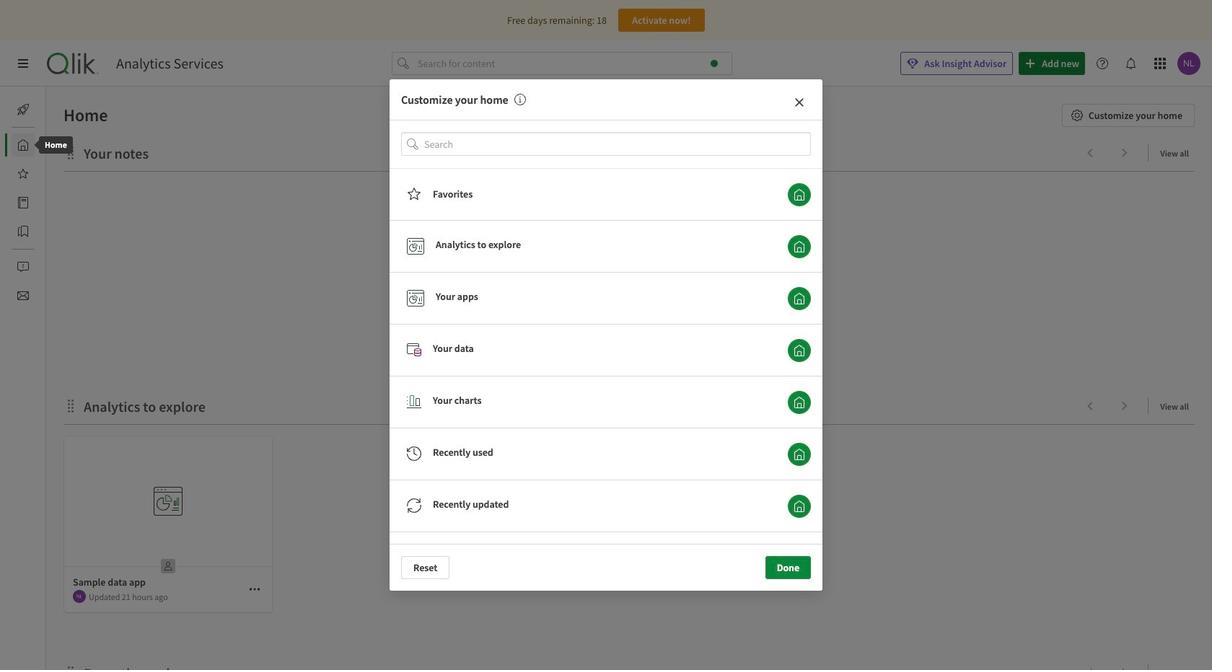 Task type: locate. For each thing, give the bounding box(es) containing it.
close image
[[794, 97, 805, 108]]

0 vertical spatial move collection image
[[63, 145, 78, 160]]

main content
[[40, 87, 1212, 670]]

None button
[[788, 183, 811, 206], [788, 235, 811, 258], [788, 287, 811, 310], [788, 339, 811, 362], [788, 391, 811, 414], [788, 443, 811, 466], [788, 495, 811, 518], [788, 183, 811, 206], [788, 235, 811, 258], [788, 287, 811, 310], [788, 339, 811, 362], [788, 391, 811, 414], [788, 443, 811, 466], [788, 495, 811, 518]]

1 vertical spatial move collection image
[[63, 399, 78, 413]]

dialog
[[390, 80, 822, 670]]

catalog image
[[17, 197, 29, 208]]

move collection image
[[63, 145, 78, 160], [63, 399, 78, 413]]

noah lott image
[[73, 590, 86, 603]]

tooltip
[[29, 136, 83, 154]]

subscriptions image
[[17, 290, 29, 302]]



Task type: vqa. For each thing, say whether or not it's contained in the screenshot.
Search Text Field
yes



Task type: describe. For each thing, give the bounding box(es) containing it.
noah lott element
[[73, 590, 86, 603]]

collections image
[[17, 226, 29, 237]]

1 move collection image from the top
[[63, 145, 78, 160]]

2 move collection image from the top
[[63, 399, 78, 413]]

analytics services element
[[116, 55, 224, 72]]

navigation pane element
[[0, 92, 46, 313]]

open sidebar menu image
[[17, 58, 29, 69]]

alerts image
[[17, 261, 29, 273]]

home badge image
[[711, 60, 718, 67]]

favorites image
[[17, 168, 29, 180]]

getting started image
[[17, 104, 29, 115]]

Search text field
[[424, 132, 811, 156]]

move collection image
[[63, 666, 78, 670]]



